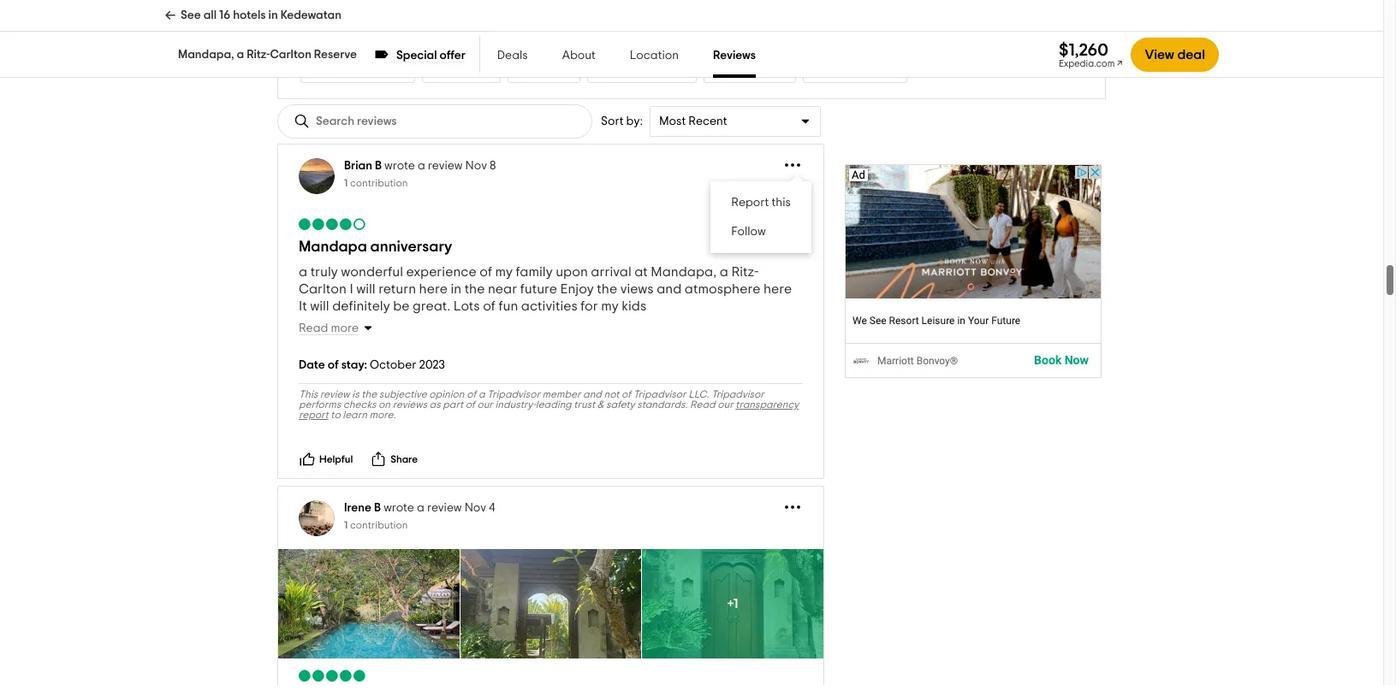 Task type: describe. For each thing, give the bounding box(es) containing it.
learn
[[343, 410, 367, 420]]

this review is the subjective opinion of a tripadvisor member and not of tripadvisor llc. tripadvisor performs checks on reviews as part of our industry-leading trust & safety standards. read our
[[299, 390, 764, 410]]

all reviews
[[310, 0, 358, 10]]

more.
[[369, 410, 396, 420]]

checks
[[343, 400, 376, 410]]

on
[[378, 400, 390, 410]]

date of stay: october 2023
[[299, 360, 445, 372]]

1 tripadvisor from the left
[[487, 390, 540, 400]]

1 for irene b
[[344, 521, 348, 531]]

i
[[350, 283, 353, 296]]

view deal
[[1145, 48, 1205, 62]]

a truly wonderful experience of my family upon arrival at mandapa, a ritz- carlton i will return here in the near future enjoy the views and atmosphere here it will definitely be great. lots of fun activities for my kids
[[299, 265, 792, 313]]

kids
[[622, 300, 647, 313]]

3 tripadvisor from the left
[[711, 390, 764, 400]]

search image
[[294, 113, 311, 130]]

manager
[[464, 33, 507, 43]]

of inside button
[[451, 65, 461, 75]]

enjoy
[[560, 283, 594, 296]]

guest
[[545, 65, 571, 75]]

return
[[379, 283, 416, 296]]

8
[[490, 160, 496, 172]]

1 for brian b
[[344, 178, 348, 188]]

views
[[620, 283, 654, 296]]

mandapa, a ritz-carlton reserve
[[178, 49, 357, 61]]

october
[[370, 360, 417, 372]]

carlton inside a truly wonderful experience of my family upon arrival at mandapa, a ritz- carlton i will return here in the near future enjoy the views and atmosphere here it will definitely be great. lots of fun activities for my kids
[[299, 283, 347, 296]]

one of a kind
[[431, 65, 491, 75]]

1 here from the left
[[419, 283, 448, 296]]

a up atmosphere
[[720, 265, 729, 279]]

sort
[[601, 116, 624, 128]]

it
[[299, 300, 307, 313]]

irene b wrote a review nov 4 1 contribution
[[344, 503, 495, 531]]

in inside 'link'
[[268, 9, 278, 21]]

see all 16 hotels in kedewatan link
[[164, 0, 342, 31]]

great.
[[413, 300, 451, 313]]

kedewatan
[[281, 9, 342, 21]]

future
[[520, 283, 557, 296]]

16
[[219, 9, 230, 21]]

transparency
[[736, 400, 799, 410]]

helpful
[[319, 455, 353, 465]]

general
[[425, 33, 462, 43]]

2023
[[419, 360, 445, 372]]

about
[[562, 50, 596, 62]]

for
[[581, 300, 598, 313]]

to
[[331, 410, 340, 420]]

all reviews button
[[301, 0, 368, 18]]

of inside "button"
[[731, 65, 740, 75]]

sort by:
[[601, 116, 643, 128]]

read inside this review is the subjective opinion of a tripadvisor member and not of tripadvisor llc. tripadvisor performs checks on reviews as part of our industry-leading trust & safety standards. read our
[[690, 400, 715, 410]]

wonderful
[[341, 265, 403, 279]]

view
[[1145, 48, 1175, 62]]

follow
[[731, 226, 766, 238]]

hotels
[[233, 9, 266, 21]]

see all 16 hotels in kedewatan
[[181, 9, 342, 21]]

view deal button
[[1131, 38, 1219, 72]]

in inside a truly wonderful experience of my family upon arrival at mandapa, a ritz- carlton i will return here in the near future enjoy the views and atmosphere here it will definitely be great. lots of fun activities for my kids
[[451, 283, 462, 296]]

recent
[[689, 116, 727, 128]]

nov for 4
[[465, 503, 486, 515]]

the inside button
[[408, 33, 423, 43]]

not
[[604, 390, 619, 400]]

transparency report link
[[299, 400, 799, 420]]

part
[[443, 400, 463, 410]]

to learn more.
[[328, 410, 396, 420]]

report this
[[731, 197, 791, 209]]

at
[[635, 265, 648, 279]]

amazing experience
[[310, 65, 405, 75]]

ritz- inside a truly wonderful experience of my family upon arrival at mandapa, a ritz- carlton i will return here in the near future enjoy the views and atmosphere here it will definitely be great. lots of fun activities for my kids
[[732, 265, 758, 279]]

upon
[[556, 265, 588, 279]]

the down arrival
[[597, 283, 617, 296]]

trust
[[574, 400, 595, 410]]

mandapa anniversary link
[[299, 240, 452, 255]]

and inside a truly wonderful experience of my family upon arrival at mandapa, a ritz- carlton i will return here in the near future enjoy the views and atmosphere here it will definitely be great. lots of fun activities for my kids
[[657, 283, 682, 296]]

one of a kind button
[[422, 57, 501, 83]]

2 our from the left
[[718, 400, 733, 410]]

contribution for brian b
[[350, 178, 408, 188]]

&
[[597, 400, 604, 410]]

most
[[659, 116, 686, 128]]

irene
[[344, 503, 372, 515]]

advertisement region
[[845, 165, 1102, 379]]

arrival
[[591, 265, 632, 279]]

definitely
[[332, 300, 390, 313]]

be
[[393, 300, 410, 313]]

near
[[488, 283, 517, 296]]

0 vertical spatial mandapa,
[[178, 49, 234, 61]]

mandapa
[[299, 240, 367, 255]]

out
[[713, 65, 728, 75]]



Task type: vqa. For each thing, say whether or not it's contained in the screenshot.
high
no



Task type: locate. For each thing, give the bounding box(es) containing it.
0 vertical spatial will
[[356, 283, 376, 296]]

amazing experience button
[[301, 57, 415, 83]]

out of this world button
[[703, 57, 797, 83]]

my
[[495, 265, 513, 279], [601, 300, 619, 313]]

special offer
[[396, 50, 466, 62]]

here up great.
[[419, 283, 448, 296]]

contribution
[[350, 178, 408, 188], [350, 521, 408, 531]]

personal butler
[[310, 33, 382, 43]]

and inside this review is the subjective opinion of a tripadvisor member and not of tripadvisor llc. tripadvisor performs checks on reviews as part of our industry-leading trust & safety standards. read our
[[583, 390, 602, 400]]

most recent
[[659, 116, 727, 128]]

read down it
[[299, 323, 328, 335]]

fun
[[499, 300, 518, 313]]

1 vertical spatial ritz-
[[732, 265, 758, 279]]

see
[[181, 9, 201, 21]]

0 vertical spatial b
[[375, 160, 382, 172]]

stay:
[[341, 360, 367, 372]]

review for irene b
[[427, 503, 462, 515]]

0 horizontal spatial ritz-
[[247, 49, 270, 61]]

0 vertical spatial in
[[268, 9, 278, 21]]

mandapa anniversary
[[299, 240, 452, 255]]

review inside this review is the subjective opinion of a tripadvisor member and not of tripadvisor llc. tripadvisor performs checks on reviews as part of our industry-leading trust & safety standards. read our
[[320, 390, 350, 400]]

date
[[299, 360, 325, 372]]

reviews left as
[[393, 400, 427, 410]]

world
[[761, 65, 787, 75]]

0 horizontal spatial tripadvisor
[[487, 390, 540, 400]]

2 tripadvisor from the left
[[633, 390, 686, 400]]

1 vertical spatial review
[[320, 390, 350, 400]]

out of this world
[[713, 65, 787, 75]]

and
[[657, 283, 682, 296], [583, 390, 602, 400]]

a right brian b link
[[418, 160, 425, 172]]

review inside the irene b wrote a review nov 4 1 contribution
[[427, 503, 462, 515]]

this right "report"
[[772, 197, 791, 209]]

every
[[517, 65, 543, 75]]

carlton down truly
[[299, 283, 347, 296]]

all
[[203, 9, 217, 21]]

brian b link
[[344, 160, 382, 172]]

1 horizontal spatial will
[[356, 283, 376, 296]]

1 horizontal spatial tripadvisor
[[633, 390, 686, 400]]

1 horizontal spatial experience
[[406, 265, 477, 279]]

0 horizontal spatial and
[[583, 390, 602, 400]]

1 horizontal spatial mandapa,
[[651, 265, 717, 279]]

personal butler button
[[301, 25, 391, 51]]

wrote right brian b link
[[384, 160, 415, 172]]

subjective
[[379, 390, 427, 400]]

a left kind
[[463, 65, 469, 75]]

offer
[[440, 50, 466, 62]]

review
[[428, 160, 463, 172], [320, 390, 350, 400], [427, 503, 462, 515]]

review up to on the bottom left of page
[[320, 390, 350, 400]]

+ 1
[[728, 598, 738, 611]]

will right it
[[310, 300, 329, 313]]

1 vertical spatial b
[[374, 503, 381, 515]]

1 vertical spatial nov
[[465, 503, 486, 515]]

1
[[344, 178, 348, 188], [344, 521, 348, 531], [734, 598, 738, 611]]

0 vertical spatial review
[[428, 160, 463, 172]]

experience inside button
[[353, 65, 405, 75]]

mandapa, up atmosphere
[[651, 265, 717, 279]]

1 vertical spatial experience
[[406, 265, 477, 279]]

nov inside brian b wrote a review nov 8 1 contribution
[[465, 160, 487, 172]]

Search search field
[[316, 114, 441, 129]]

lots
[[454, 300, 480, 313]]

0 vertical spatial contribution
[[350, 178, 408, 188]]

deal
[[1178, 48, 1205, 62]]

the up lots
[[465, 283, 485, 296]]

2 vertical spatial review
[[427, 503, 462, 515]]

of
[[451, 65, 461, 75], [731, 65, 740, 75], [480, 265, 492, 279], [483, 300, 496, 313], [328, 360, 339, 372], [467, 390, 476, 400], [622, 390, 631, 400], [465, 400, 475, 410]]

a inside button
[[463, 65, 469, 75]]

0 horizontal spatial read
[[299, 323, 328, 335]]

this
[[742, 65, 759, 75], [772, 197, 791, 209]]

1 vertical spatial and
[[583, 390, 602, 400]]

the right is
[[362, 390, 377, 400]]

1 vertical spatial in
[[451, 283, 462, 296]]

nov left 4
[[465, 503, 486, 515]]

1 horizontal spatial and
[[657, 283, 682, 296]]

activities
[[521, 300, 578, 313]]

0 vertical spatial nov
[[465, 160, 487, 172]]

the up special
[[408, 33, 423, 43]]

0 vertical spatial wrote
[[384, 160, 415, 172]]

1 vertical spatial will
[[310, 300, 329, 313]]

atmosphere
[[685, 283, 761, 296]]

llc.
[[689, 390, 709, 400]]

experience
[[353, 65, 405, 75], [406, 265, 477, 279]]

0 vertical spatial my
[[495, 265, 513, 279]]

1 our from the left
[[477, 400, 493, 410]]

contribution for irene b
[[350, 521, 408, 531]]

wrote inside brian b wrote a review nov 8 1 contribution
[[384, 160, 415, 172]]

wrote for wrote a review nov 4
[[384, 503, 414, 515]]

1 horizontal spatial reviews
[[393, 400, 427, 410]]

ritz- up atmosphere
[[732, 265, 758, 279]]

b right brian
[[375, 160, 382, 172]]

the general manager
[[408, 33, 507, 43]]

a down 'share'
[[417, 503, 425, 515]]

and right views at the top
[[657, 283, 682, 296]]

0 vertical spatial ritz-
[[247, 49, 270, 61]]

a inside this review is the subjective opinion of a tripadvisor member and not of tripadvisor llc. tripadvisor performs checks on reviews as part of our industry-leading trust & safety standards. read our
[[479, 390, 485, 400]]

1 vertical spatial my
[[601, 300, 619, 313]]

wrote for wrote a review nov 8
[[384, 160, 415, 172]]

the general manager button
[[398, 25, 516, 51]]

0 horizontal spatial my
[[495, 265, 513, 279]]

a right "part"
[[479, 390, 485, 400]]

expedia.com
[[1059, 59, 1115, 68]]

ritz-
[[247, 49, 270, 61], [732, 265, 758, 279]]

read right "standards."
[[690, 400, 715, 410]]

review left the 8
[[428, 160, 463, 172]]

contribution inside the irene b wrote a review nov 4 1 contribution
[[350, 521, 408, 531]]

2 here from the left
[[764, 283, 792, 296]]

the
[[408, 33, 423, 43], [465, 283, 485, 296], [597, 283, 617, 296], [362, 390, 377, 400]]

share
[[391, 455, 418, 465]]

our right llc. on the bottom
[[718, 400, 733, 410]]

0 horizontal spatial reviews
[[324, 0, 358, 10]]

special
[[396, 50, 437, 62]]

2 contribution from the top
[[350, 521, 408, 531]]

brian b wrote a review nov 8 1 contribution
[[344, 160, 496, 188]]

1 horizontal spatial my
[[601, 300, 619, 313]]

b right irene
[[374, 503, 381, 515]]

experience down butler
[[353, 65, 405, 75]]

anniversary
[[370, 240, 452, 255]]

0 horizontal spatial mandapa,
[[178, 49, 234, 61]]

in right hotels
[[268, 9, 278, 21]]

0 horizontal spatial this
[[742, 65, 759, 75]]

1 horizontal spatial ritz-
[[732, 265, 758, 279]]

1 vertical spatial mandapa,
[[651, 265, 717, 279]]

more
[[331, 323, 359, 335]]

brian
[[344, 160, 372, 172]]

1 vertical spatial wrote
[[384, 503, 414, 515]]

this down reviews
[[742, 65, 759, 75]]

member
[[542, 390, 581, 400]]

will right i
[[356, 283, 376, 296]]

a left truly
[[299, 265, 307, 279]]

1 vertical spatial read
[[690, 400, 715, 410]]

experience up great.
[[406, 265, 477, 279]]

carlton up amazing
[[270, 49, 312, 61]]

0 vertical spatial this
[[742, 65, 759, 75]]

our
[[477, 400, 493, 410], [718, 400, 733, 410]]

and left not
[[583, 390, 602, 400]]

1 vertical spatial contribution
[[350, 521, 408, 531]]

0 horizontal spatial experience
[[353, 65, 405, 75]]

experience inside a truly wonderful experience of my family upon arrival at mandapa, a ritz- carlton i will return here in the near future enjoy the views and atmosphere here it will definitely be great. lots of fun activities for my kids
[[406, 265, 477, 279]]

0 vertical spatial and
[[657, 283, 682, 296]]

one
[[431, 65, 449, 75]]

amazing
[[310, 65, 350, 75]]

1 inside brian b wrote a review nov 8 1 contribution
[[344, 178, 348, 188]]

by:
[[626, 116, 643, 128]]

review left 4
[[427, 503, 462, 515]]

0 vertical spatial read
[[299, 323, 328, 335]]

b for wrote a review nov 8
[[375, 160, 382, 172]]

contribution down irene b link
[[350, 521, 408, 531]]

0 vertical spatial 1
[[344, 178, 348, 188]]

b inside the irene b wrote a review nov 4 1 contribution
[[374, 503, 381, 515]]

as
[[429, 400, 441, 410]]

a inside the irene b wrote a review nov 4 1 contribution
[[417, 503, 425, 515]]

0 horizontal spatial in
[[268, 9, 278, 21]]

mandapa,
[[178, 49, 234, 61], [651, 265, 717, 279]]

1 contribution from the top
[[350, 178, 408, 188]]

0 vertical spatial experience
[[353, 65, 405, 75]]

1 vertical spatial 1
[[344, 521, 348, 531]]

b for wrote a review nov 4
[[374, 503, 381, 515]]

review for brian b
[[428, 160, 463, 172]]

safety
[[606, 400, 635, 410]]

here right atmosphere
[[764, 283, 792, 296]]

1 horizontal spatial this
[[772, 197, 791, 209]]

the inside this review is the subjective opinion of a tripadvisor member and not of tripadvisor llc. tripadvisor performs checks on reviews as part of our industry-leading trust & safety standards. read our
[[362, 390, 377, 400]]

+
[[728, 598, 734, 611]]

this inside "button"
[[742, 65, 759, 75]]

1 horizontal spatial our
[[718, 400, 733, 410]]

every guest
[[517, 65, 571, 75]]

wrote inside the irene b wrote a review nov 4 1 contribution
[[384, 503, 414, 515]]

personal
[[310, 33, 352, 43]]

transparency report
[[299, 400, 799, 420]]

reserve
[[314, 49, 357, 61]]

b inside brian b wrote a review nov 8 1 contribution
[[375, 160, 382, 172]]

butler
[[354, 33, 382, 43]]

0 vertical spatial reviews
[[324, 0, 358, 10]]

here
[[419, 283, 448, 296], [764, 283, 792, 296]]

kind
[[472, 65, 491, 75]]

our left 'industry-'
[[477, 400, 493, 410]]

1 vertical spatial this
[[772, 197, 791, 209]]

performs
[[299, 400, 341, 410]]

1 vertical spatial carlton
[[299, 283, 347, 296]]

mandapa, inside a truly wonderful experience of my family upon arrival at mandapa, a ritz- carlton i will return here in the near future enjoy the views and atmosphere here it will definitely be great. lots of fun activities for my kids
[[651, 265, 717, 279]]

0 horizontal spatial here
[[419, 283, 448, 296]]

$1,260
[[1059, 42, 1109, 59]]

reviews inside this review is the subjective opinion of a tripadvisor member and not of tripadvisor llc. tripadvisor performs checks on reviews as part of our industry-leading trust & safety standards. read our
[[393, 400, 427, 410]]

1 horizontal spatial read
[[690, 400, 715, 410]]

0 vertical spatial carlton
[[270, 49, 312, 61]]

my right for
[[601, 300, 619, 313]]

opinion
[[429, 390, 464, 400]]

1 horizontal spatial in
[[451, 283, 462, 296]]

wrote right irene b link
[[384, 503, 414, 515]]

review inside brian b wrote a review nov 8 1 contribution
[[428, 160, 463, 172]]

1 horizontal spatial here
[[764, 283, 792, 296]]

2 horizontal spatial tripadvisor
[[711, 390, 764, 400]]

report
[[299, 410, 328, 420]]

mandapa, down all at the left of page
[[178, 49, 234, 61]]

nov for 8
[[465, 160, 487, 172]]

leading
[[536, 400, 572, 410]]

in up lots
[[451, 283, 462, 296]]

a down hotels
[[237, 49, 244, 61]]

2 vertical spatial 1
[[734, 598, 738, 611]]

1 inside the irene b wrote a review nov 4 1 contribution
[[344, 521, 348, 531]]

nov left the 8
[[465, 160, 487, 172]]

contribution inside brian b wrote a review nov 8 1 contribution
[[350, 178, 408, 188]]

a inside brian b wrote a review nov 8 1 contribution
[[418, 160, 425, 172]]

1 vertical spatial reviews
[[393, 400, 427, 410]]

deals
[[497, 50, 528, 62]]

reviews right all
[[324, 0, 358, 10]]

4
[[489, 503, 495, 515]]

reviews inside button
[[324, 0, 358, 10]]

my up near
[[495, 265, 513, 279]]

family
[[516, 265, 553, 279]]

0 horizontal spatial our
[[477, 400, 493, 410]]

location
[[630, 50, 679, 62]]

0 horizontal spatial will
[[310, 300, 329, 313]]

contribution down brian b link
[[350, 178, 408, 188]]

irene b link
[[344, 503, 381, 515]]

nov inside the irene b wrote a review nov 4 1 contribution
[[465, 503, 486, 515]]

ritz- down see all 16 hotels in kedewatan
[[247, 49, 270, 61]]



